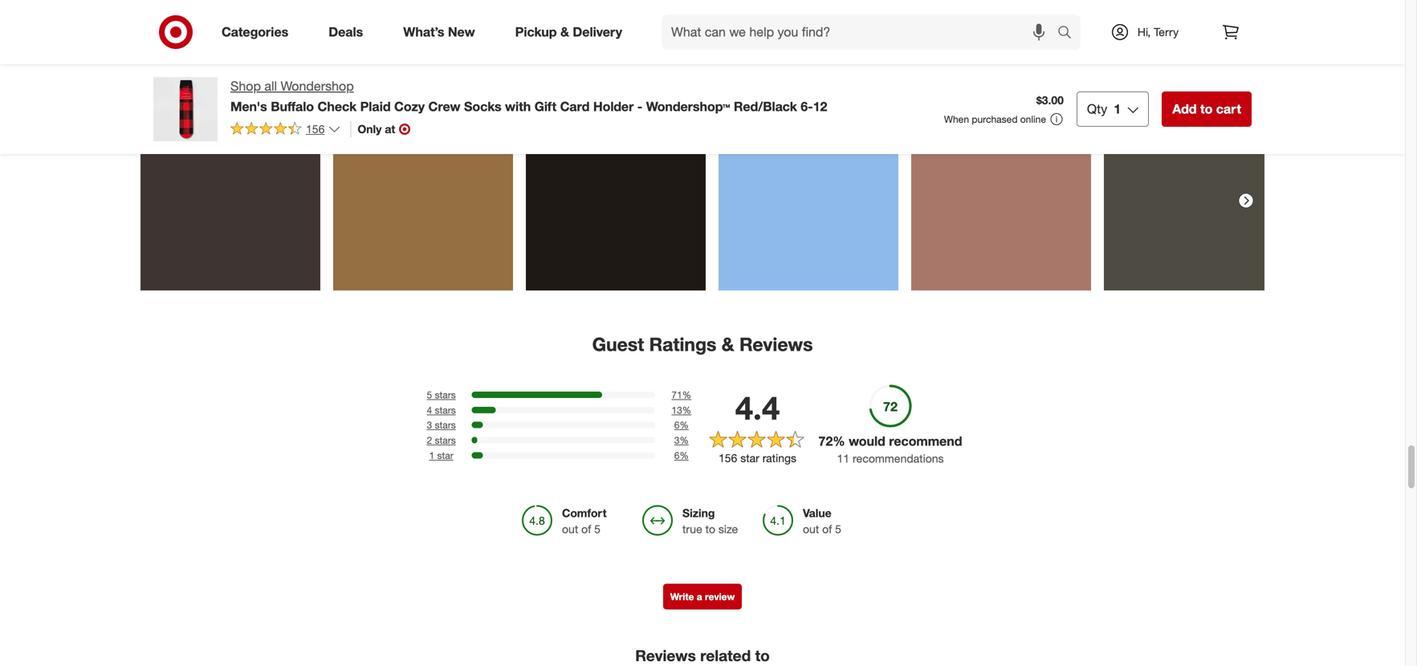 Task type: locate. For each thing, give the bounding box(es) containing it.
men's
[[230, 99, 267, 114]]

2 vertical spatial to
[[755, 647, 770, 665]]

ratings
[[649, 333, 717, 356]]

3
[[427, 419, 432, 431], [674, 434, 680, 446]]

image of men's buffalo check plaid cozy crew socks with gift card holder - wondershop™ red/black 6-12 image
[[153, 77, 218, 141]]

star down 2 stars
[[437, 450, 453, 462]]

ratings
[[763, 451, 797, 465]]

1 horizontal spatial 156
[[719, 451, 737, 465]]

1 horizontal spatial star
[[741, 451, 760, 465]]

4 stars from the top
[[435, 434, 456, 446]]

0 horizontal spatial 156
[[306, 122, 325, 136]]

red/black
[[734, 99, 797, 114]]

cart
[[1216, 101, 1242, 117]]

6 % down 13 %
[[674, 419, 689, 431]]

1 vertical spatial 1
[[429, 450, 435, 462]]

stars
[[435, 389, 456, 401], [435, 404, 456, 416], [435, 419, 456, 431], [435, 434, 456, 446]]

stars for 5 stars
[[435, 389, 456, 401]]

0 horizontal spatial 3
[[427, 419, 432, 431]]

star
[[437, 450, 453, 462], [741, 451, 760, 465]]

6 down 13
[[674, 419, 680, 431]]

1 6 % from the top
[[674, 419, 689, 431]]

to for reviews related to
[[755, 647, 770, 665]]

a
[[697, 591, 702, 603]]

2 6 from the top
[[674, 450, 680, 462]]

156
[[306, 122, 325, 136], [719, 451, 737, 465]]

what's new
[[403, 24, 475, 40]]

5 down the 'comfort' on the bottom of page
[[594, 522, 601, 536]]

gift
[[535, 99, 557, 114]]

3 up 2
[[427, 419, 432, 431]]

6 % for star
[[674, 450, 689, 462]]

5 inside comfort out of 5
[[594, 522, 601, 536]]

0 vertical spatial to
[[1201, 101, 1213, 117]]

1 horizontal spatial 5
[[594, 522, 601, 536]]

6 % down 3 %
[[674, 450, 689, 462]]

1 of from the left
[[581, 522, 591, 536]]

2 6 % from the top
[[674, 450, 689, 462]]

1 horizontal spatial out
[[803, 522, 819, 536]]

what's
[[403, 24, 444, 40]]

pickup
[[515, 24, 557, 40]]

pickup & delivery
[[515, 24, 622, 40]]

card
[[560, 99, 590, 114]]

add to cart
[[1173, 101, 1242, 117]]

3 for 3 stars
[[427, 419, 432, 431]]

3 for 3 %
[[674, 434, 680, 446]]

% for 2 stars
[[680, 434, 689, 446]]

holder
[[593, 99, 634, 114]]

& right pickup
[[561, 24, 569, 40]]

5 down 11
[[835, 522, 842, 536]]

1 stars from the top
[[435, 389, 456, 401]]

0 vertical spatial reviews
[[740, 333, 813, 356]]

sizing
[[683, 506, 715, 520]]

& right ratings
[[722, 333, 734, 356]]

out down value
[[803, 522, 819, 536]]

72
[[819, 434, 833, 449]]

0 horizontal spatial &
[[561, 24, 569, 40]]

recommend
[[889, 434, 962, 449]]

value
[[803, 506, 832, 520]]

to inside sizing true to size
[[706, 522, 716, 536]]

add to cart button
[[1162, 92, 1252, 127]]

out inside value out of 5
[[803, 522, 819, 536]]

hi,
[[1138, 25, 1151, 39]]

out inside comfort out of 5
[[562, 522, 578, 536]]

0 horizontal spatial 1
[[429, 450, 435, 462]]

5
[[427, 389, 432, 401], [594, 522, 601, 536], [835, 522, 842, 536]]

3 %
[[674, 434, 689, 446]]

write a review
[[670, 591, 735, 603]]

0 vertical spatial 156
[[306, 122, 325, 136]]

1 vertical spatial 3
[[674, 434, 680, 446]]

0 horizontal spatial star
[[437, 450, 453, 462]]

stars up 1 star at left
[[435, 434, 456, 446]]

star for 1
[[437, 450, 453, 462]]

0 horizontal spatial to
[[706, 522, 716, 536]]

0 vertical spatial 3
[[427, 419, 432, 431]]

reviews related to
[[635, 647, 770, 665]]

71 %
[[672, 389, 692, 401]]

1 6 from the top
[[674, 419, 680, 431]]

stars up 4 stars at the left bottom of the page
[[435, 389, 456, 401]]

stars for 4 stars
[[435, 404, 456, 416]]

3 down 13
[[674, 434, 680, 446]]

% for 4 stars
[[682, 404, 692, 416]]

%
[[682, 389, 692, 401], [682, 404, 692, 416], [680, 419, 689, 431], [833, 434, 845, 449], [680, 434, 689, 446], [680, 450, 689, 462]]

when purchased online
[[944, 113, 1046, 125]]

6
[[674, 419, 680, 431], [674, 450, 680, 462]]

stars for 3 stars
[[435, 419, 456, 431]]

3 stars from the top
[[435, 419, 456, 431]]

1 horizontal spatial &
[[722, 333, 734, 356]]

to
[[1201, 101, 1213, 117], [706, 522, 716, 536], [755, 647, 770, 665]]

star left ratings
[[741, 451, 760, 465]]

5 stars
[[427, 389, 456, 401]]

1 vertical spatial reviews
[[635, 647, 696, 665]]

to left 'size'
[[706, 522, 716, 536]]

reviews up 4.4
[[740, 333, 813, 356]]

at
[[385, 122, 395, 136]]

6-
[[801, 99, 813, 114]]

1 out from the left
[[562, 522, 578, 536]]

0 horizontal spatial reviews
[[635, 647, 696, 665]]

-
[[637, 99, 643, 114]]

1 horizontal spatial of
[[822, 522, 832, 536]]

&
[[561, 24, 569, 40], [722, 333, 734, 356]]

to right add
[[1201, 101, 1213, 117]]

stars down '5 stars'
[[435, 404, 456, 416]]

1
[[1114, 101, 1121, 117], [429, 450, 435, 462]]

of down the 'comfort' on the bottom of page
[[581, 522, 591, 536]]

categories link
[[208, 14, 309, 50]]

4 stars
[[427, 404, 456, 416]]

1 vertical spatial 156
[[719, 451, 737, 465]]

1 horizontal spatial 3
[[674, 434, 680, 446]]

1 vertical spatial 6
[[674, 450, 680, 462]]

0 vertical spatial &
[[561, 24, 569, 40]]

of inside comfort out of 5
[[581, 522, 591, 536]]

reviews left related
[[635, 647, 696, 665]]

13 %
[[672, 404, 692, 416]]

1 vertical spatial &
[[722, 333, 734, 356]]

to right related
[[755, 647, 770, 665]]

156 left ratings
[[719, 451, 737, 465]]

1 vertical spatial 6 %
[[674, 450, 689, 462]]

1 horizontal spatial reviews
[[740, 333, 813, 356]]

2 stars from the top
[[435, 404, 456, 416]]

deals
[[329, 24, 363, 40]]

156 for 156 star ratings
[[719, 451, 737, 465]]

1 horizontal spatial 1
[[1114, 101, 1121, 117]]

1 star
[[429, 450, 453, 462]]

of
[[581, 522, 591, 536], [822, 522, 832, 536]]

of down value
[[822, 522, 832, 536]]

2 horizontal spatial 5
[[835, 522, 842, 536]]

reviews
[[740, 333, 813, 356], [635, 647, 696, 665]]

add
[[1173, 101, 1197, 117]]

6 for star
[[674, 450, 680, 462]]

1 horizontal spatial to
[[755, 647, 770, 665]]

156 down check
[[306, 122, 325, 136]]

of inside value out of 5
[[822, 522, 832, 536]]

write a review button
[[663, 584, 742, 610]]

13
[[672, 404, 682, 416]]

5 up 4
[[427, 389, 432, 401]]

0 horizontal spatial out
[[562, 522, 578, 536]]

1 down 2
[[429, 450, 435, 462]]

hi, terry
[[1138, 25, 1179, 39]]

0 vertical spatial 6 %
[[674, 419, 689, 431]]

0 horizontal spatial of
[[581, 522, 591, 536]]

4.4
[[735, 388, 780, 428]]

cozy
[[394, 99, 425, 114]]

% for 3 stars
[[680, 419, 689, 431]]

2 out from the left
[[803, 522, 819, 536]]

deals link
[[315, 14, 383, 50]]

out down the 'comfort' on the bottom of page
[[562, 522, 578, 536]]

0 vertical spatial 6
[[674, 419, 680, 431]]

out
[[562, 522, 578, 536], [803, 522, 819, 536]]

of for comfort
[[581, 522, 591, 536]]

2 horizontal spatial to
[[1201, 101, 1213, 117]]

to inside "add to cart" button
[[1201, 101, 1213, 117]]

1 right "qty" in the top of the page
[[1114, 101, 1121, 117]]

related
[[700, 647, 751, 665]]

6 down 3 %
[[674, 450, 680, 462]]

1 vertical spatial to
[[706, 522, 716, 536]]

5 inside value out of 5
[[835, 522, 842, 536]]

2 of from the left
[[822, 522, 832, 536]]

stars up 2 stars
[[435, 419, 456, 431]]



Task type: vqa. For each thing, say whether or not it's contained in the screenshot.


Task type: describe. For each thing, give the bounding box(es) containing it.
guest
[[592, 333, 644, 356]]

when
[[944, 113, 969, 125]]

recommendations
[[853, 452, 944, 466]]

online
[[1020, 113, 1046, 125]]

3 stars
[[427, 419, 456, 431]]

0 vertical spatial 1
[[1114, 101, 1121, 117]]

72 % would recommend 11 recommendations
[[819, 434, 962, 466]]

guest ratings & reviews
[[592, 333, 813, 356]]

new
[[448, 24, 475, 40]]

qty 1
[[1087, 101, 1121, 117]]

search
[[1050, 26, 1089, 41]]

shop
[[230, 78, 261, 94]]

wondershop™
[[646, 99, 730, 114]]

with
[[505, 99, 531, 114]]

comfort out of 5
[[562, 506, 607, 536]]

4
[[427, 404, 432, 416]]

delivery
[[573, 24, 622, 40]]

terry
[[1154, 25, 1179, 39]]

purchased
[[972, 113, 1018, 125]]

% inside 72 % would recommend 11 recommendations
[[833, 434, 845, 449]]

pickup & delivery link
[[502, 14, 642, 50]]

star for 156
[[741, 451, 760, 465]]

check
[[318, 99, 357, 114]]

comfort
[[562, 506, 607, 520]]

size
[[719, 522, 738, 536]]

% for 1 star
[[680, 450, 689, 462]]

write
[[670, 591, 694, 603]]

would
[[849, 434, 886, 449]]

5 for comfort out of 5
[[594, 522, 601, 536]]

71
[[672, 389, 682, 401]]

$3.00
[[1037, 93, 1064, 107]]

crew
[[428, 99, 461, 114]]

buffalo
[[271, 99, 314, 114]]

all
[[265, 78, 277, 94]]

156 star ratings
[[719, 451, 797, 465]]

What can we help you find? suggestions appear below search field
[[662, 14, 1062, 50]]

categories
[[222, 24, 288, 40]]

only at
[[358, 122, 395, 136]]

11
[[837, 452, 850, 466]]

out for value out of 5
[[803, 522, 819, 536]]

plaid
[[360, 99, 391, 114]]

shop all wondershop men's buffalo check plaid cozy crew socks with gift card holder - wondershop™ red/black 6-12
[[230, 78, 827, 114]]

review
[[705, 591, 735, 603]]

156 for 156
[[306, 122, 325, 136]]

socks
[[464, 99, 502, 114]]

% for 5 stars
[[682, 389, 692, 401]]

5 for value out of 5
[[835, 522, 842, 536]]

true
[[683, 522, 702, 536]]

out for comfort out of 5
[[562, 522, 578, 536]]

6 % for stars
[[674, 419, 689, 431]]

of for value
[[822, 522, 832, 536]]

to for sizing true to size
[[706, 522, 716, 536]]

qty
[[1087, 101, 1108, 117]]

wondershop
[[281, 78, 354, 94]]

2 stars
[[427, 434, 456, 446]]

search button
[[1050, 14, 1089, 53]]

12
[[813, 99, 827, 114]]

156 link
[[230, 121, 341, 140]]

stars for 2 stars
[[435, 434, 456, 446]]

sizing true to size
[[683, 506, 738, 536]]

6 for stars
[[674, 419, 680, 431]]

0 horizontal spatial 5
[[427, 389, 432, 401]]

only
[[358, 122, 382, 136]]

value out of 5
[[803, 506, 842, 536]]

2
[[427, 434, 432, 446]]

what's new link
[[390, 14, 495, 50]]



